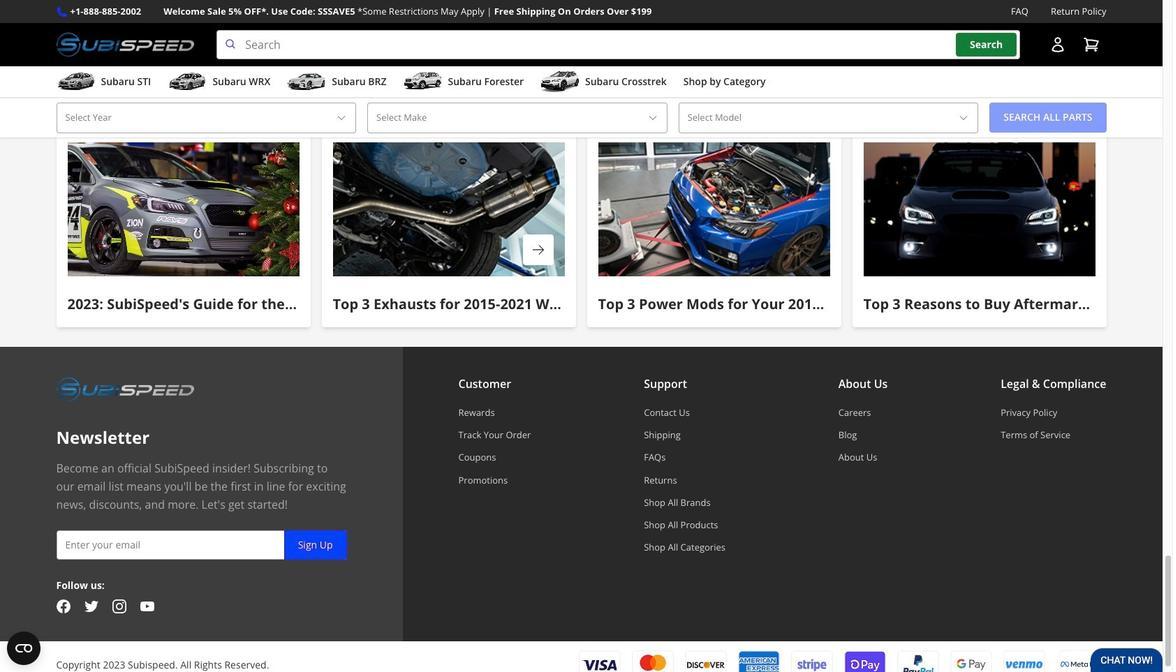 Task type: locate. For each thing, give the bounding box(es) containing it.
select make image
[[647, 112, 659, 124]]

0 vertical spatial subispeed logo image
[[56, 30, 194, 59]]

1 vertical spatial subispeed logo image
[[56, 375, 194, 404]]

Select Make button
[[368, 103, 668, 133]]

subispeed logo image
[[56, 30, 194, 59], [56, 375, 194, 404]]

button image
[[1050, 36, 1066, 53]]

wrx/sti exhaust image
[[333, 143, 565, 277]]

wrx/sti interior image
[[67, 143, 299, 277]]

Select Model button
[[679, 103, 979, 133]]

youtube logo image
[[140, 600, 154, 614]]

select model image
[[959, 112, 970, 124]]

venmo image
[[1004, 651, 1045, 673]]

facebook logo image
[[56, 600, 70, 614]]

wrx/sti engine bay image
[[598, 143, 830, 277]]

amex image
[[738, 651, 780, 673]]

a subaru crosstrek thumbnail image image
[[541, 71, 580, 92]]

1 subispeed logo image from the top
[[56, 30, 194, 59]]

search input field
[[217, 30, 1020, 59]]

metapay image
[[1061, 662, 1103, 669]]

googlepay image
[[950, 651, 992, 673]]

visa image
[[579, 651, 621, 673]]



Task type: vqa. For each thing, say whether or not it's contained in the screenshot.
GOOGLEPAY Image
yes



Task type: describe. For each thing, give the bounding box(es) containing it.
2 subispeed logo image from the top
[[56, 375, 194, 404]]

a subaru sti thumbnail image image
[[56, 71, 95, 92]]

wrx/sti aftermarket light image
[[864, 143, 1096, 277]]

Enter your email text field
[[56, 531, 347, 560]]

open widget image
[[7, 632, 41, 666]]

a subaru forester thumbnail image image
[[403, 71, 443, 92]]

stripe image
[[791, 651, 833, 673]]

mastercard image
[[632, 651, 674, 673]]

Select Year button
[[56, 103, 356, 133]]

discover image
[[685, 651, 727, 673]]

a subaru wrx thumbnail image image
[[168, 71, 207, 92]]

a subaru brz thumbnail image image
[[287, 71, 326, 92]]

paypal image
[[897, 651, 939, 673]]

select year image
[[336, 112, 347, 124]]

shoppay image
[[844, 651, 886, 673]]

twitter logo image
[[84, 600, 98, 614]]

instagram logo image
[[112, 600, 126, 614]]



